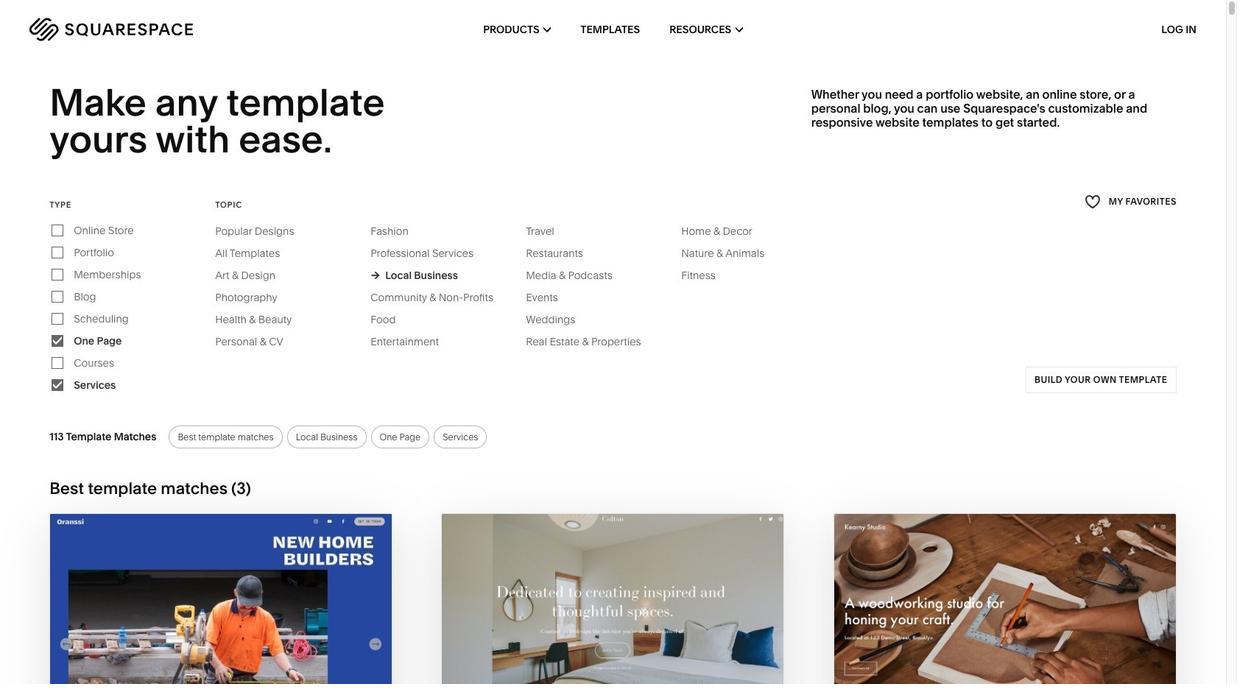 Task type: vqa. For each thing, say whether or not it's contained in the screenshot.
"Video Conferencing" button
no



Task type: locate. For each thing, give the bounding box(es) containing it.
kearny image
[[834, 514, 1176, 684]]

oranssi image
[[50, 514, 392, 684]]

colton image
[[442, 514, 784, 684]]



